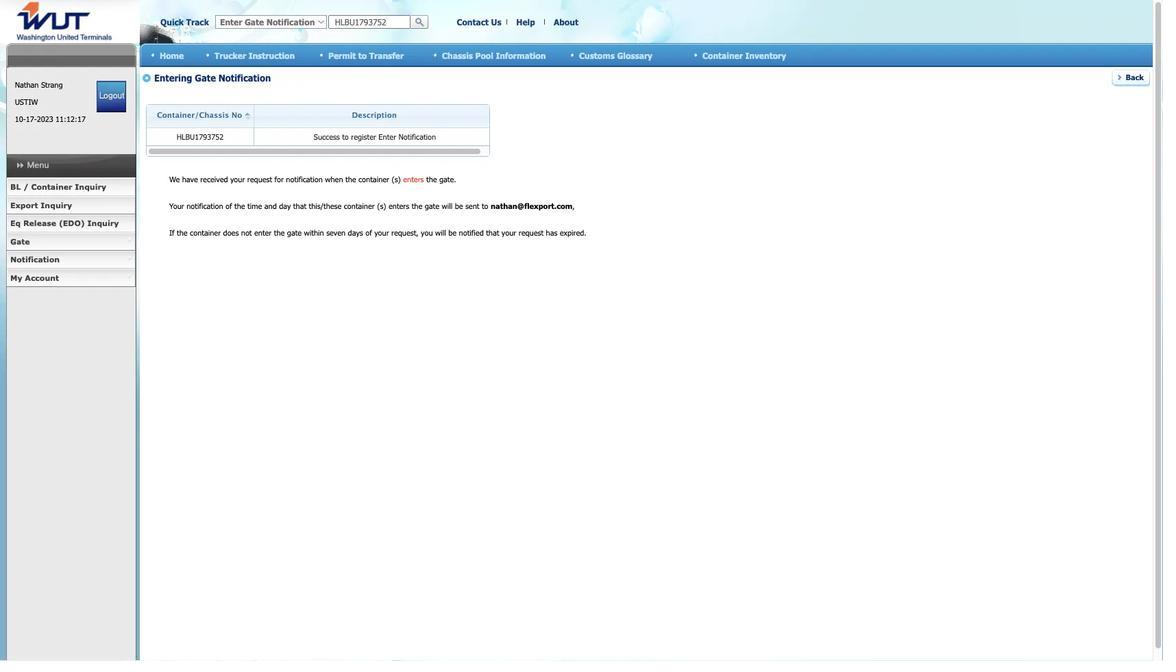 Task type: describe. For each thing, give the bounding box(es) containing it.
inventory
[[746, 50, 787, 60]]

customs glossary
[[580, 50, 653, 60]]

contact us link
[[457, 17, 502, 27]]

trucker
[[215, 50, 246, 60]]

contact us
[[457, 17, 502, 27]]

contact
[[457, 17, 489, 27]]

container inside bl / container inquiry link
[[31, 182, 72, 192]]

chassis
[[442, 50, 473, 60]]

(edo)
[[59, 219, 85, 228]]

export
[[10, 201, 38, 210]]

notification link
[[6, 251, 136, 269]]

help link
[[517, 17, 535, 27]]

eq release (edo) inquiry link
[[6, 215, 136, 233]]

customs
[[580, 50, 615, 60]]

to
[[359, 50, 367, 60]]

bl
[[10, 182, 21, 192]]

bl / container inquiry link
[[6, 178, 136, 196]]

about
[[554, 17, 579, 27]]

quick
[[160, 17, 184, 27]]

10-
[[15, 115, 26, 124]]

about link
[[554, 17, 579, 27]]

my
[[10, 273, 22, 283]]

1 vertical spatial inquiry
[[41, 201, 72, 210]]

/
[[23, 182, 29, 192]]



Task type: vqa. For each thing, say whether or not it's contained in the screenshot.
16- on the top of the page
no



Task type: locate. For each thing, give the bounding box(es) containing it.
pool
[[476, 50, 494, 60]]

10-17-2023 11:12:17
[[15, 115, 86, 124]]

help
[[517, 17, 535, 27]]

account
[[25, 273, 59, 283]]

home
[[160, 50, 184, 60]]

container left inventory
[[703, 50, 743, 60]]

inquiry for (edo)
[[88, 219, 119, 228]]

my account
[[10, 273, 59, 283]]

11:12:17
[[56, 115, 86, 124]]

information
[[496, 50, 546, 60]]

nathan
[[15, 80, 39, 89]]

container
[[703, 50, 743, 60], [31, 182, 72, 192]]

inquiry up export inquiry link
[[75, 182, 106, 192]]

2 vertical spatial inquiry
[[88, 219, 119, 228]]

2023
[[37, 115, 53, 124]]

export inquiry
[[10, 201, 72, 210]]

inquiry right (edo)
[[88, 219, 119, 228]]

1 horizontal spatial container
[[703, 50, 743, 60]]

my account link
[[6, 269, 136, 287]]

export inquiry link
[[6, 196, 136, 215]]

ustiw
[[15, 97, 38, 107]]

transfer
[[369, 50, 404, 60]]

release
[[23, 219, 56, 228]]

bl / container inquiry
[[10, 182, 106, 192]]

gate link
[[6, 233, 136, 251]]

permit to transfer
[[329, 50, 404, 60]]

1 vertical spatial container
[[31, 182, 72, 192]]

us
[[491, 17, 502, 27]]

17-
[[26, 115, 37, 124]]

quick track
[[160, 17, 209, 27]]

eq
[[10, 219, 21, 228]]

strang
[[41, 80, 63, 89]]

login image
[[97, 81, 126, 112]]

container up "export inquiry"
[[31, 182, 72, 192]]

glossary
[[618, 50, 653, 60]]

container inventory
[[703, 50, 787, 60]]

gate
[[10, 237, 30, 246]]

0 vertical spatial inquiry
[[75, 182, 106, 192]]

notification
[[10, 255, 60, 264]]

track
[[186, 17, 209, 27]]

instruction
[[249, 50, 295, 60]]

eq release (edo) inquiry
[[10, 219, 119, 228]]

0 vertical spatial container
[[703, 50, 743, 60]]

None text field
[[329, 15, 411, 29]]

inquiry
[[75, 182, 106, 192], [41, 201, 72, 210], [88, 219, 119, 228]]

0 horizontal spatial container
[[31, 182, 72, 192]]

nathan strang
[[15, 80, 63, 89]]

inquiry for container
[[75, 182, 106, 192]]

trucker instruction
[[215, 50, 295, 60]]

inquiry down bl / container inquiry at top left
[[41, 201, 72, 210]]

chassis pool information
[[442, 50, 546, 60]]

permit
[[329, 50, 356, 60]]



